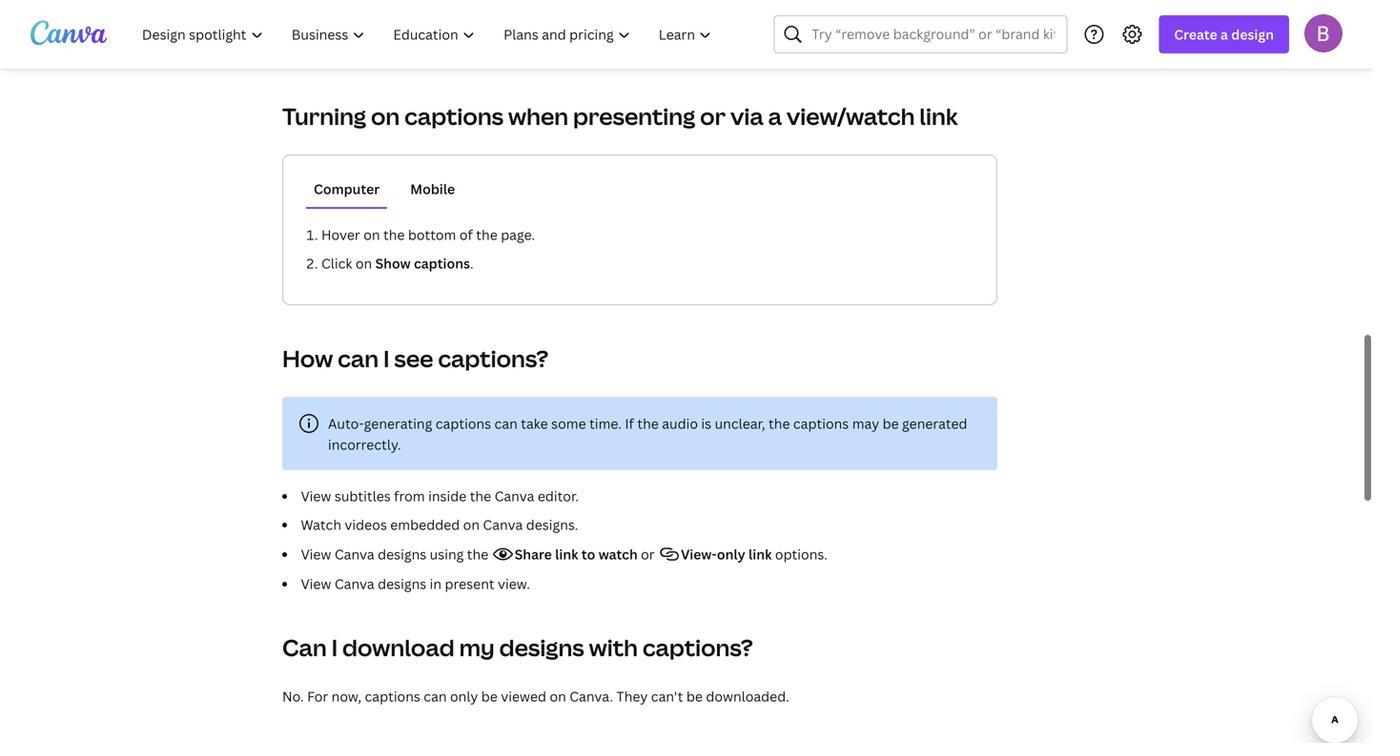 Task type: locate. For each thing, give the bounding box(es) containing it.
auto-generating captions can take some time. if the audio is unclear, the captions may be generated incorrectly.
[[328, 415, 968, 454]]

generated
[[903, 415, 968, 433]]

is
[[702, 415, 712, 433]]

Try "remove background" or "brand kit" search field
[[812, 16, 1056, 52]]

captions down bottom
[[414, 254, 470, 272]]

captions
[[405, 101, 504, 132], [414, 254, 470, 272], [436, 415, 491, 433], [794, 415, 849, 433], [365, 687, 421, 706]]

the right of
[[476, 226, 498, 244]]

be right may
[[883, 415, 899, 433]]

0 vertical spatial only
[[717, 545, 746, 563]]

the right unclear,
[[769, 415, 790, 433]]

can left take
[[495, 415, 518, 433]]

using
[[430, 545, 464, 563]]

1 vertical spatial view
[[301, 545, 331, 563]]

link right view-
[[749, 545, 772, 563]]

a left design
[[1221, 25, 1229, 43]]

the
[[383, 226, 405, 244], [476, 226, 498, 244], [638, 415, 659, 433], [769, 415, 790, 433], [470, 487, 491, 505], [467, 545, 489, 563]]

link left to on the left bottom of the page
[[555, 545, 579, 563]]

0 horizontal spatial or
[[641, 545, 658, 563]]

in
[[430, 575, 442, 593]]

be right can't on the bottom left of the page
[[687, 687, 703, 706]]

1 vertical spatial can
[[495, 415, 518, 433]]

share link to watch
[[515, 545, 641, 563]]

1 horizontal spatial only
[[717, 545, 746, 563]]

1 horizontal spatial link
[[749, 545, 772, 563]]

can i download my designs with captions?
[[282, 632, 754, 663]]

be left viewed
[[482, 687, 498, 706]]

generating
[[364, 415, 433, 433]]

turning
[[282, 101, 366, 132]]

only down my
[[450, 687, 478, 706]]

time.
[[590, 415, 622, 433]]

1 vertical spatial a
[[769, 101, 782, 132]]

2 horizontal spatial be
[[883, 415, 899, 433]]

0 horizontal spatial link
[[555, 545, 579, 563]]

captions right now,
[[365, 687, 421, 706]]

2 view from the top
[[301, 545, 331, 563]]

of
[[460, 226, 473, 244]]

can right the how
[[338, 343, 379, 374]]

they
[[617, 687, 648, 706]]

with
[[589, 632, 638, 663]]

when
[[509, 101, 569, 132]]

unclear,
[[715, 415, 766, 433]]

designs
[[378, 545, 427, 563], [378, 575, 427, 593], [500, 632, 585, 663]]

designs for in
[[378, 575, 427, 593]]

or left via
[[700, 101, 726, 132]]

to
[[582, 545, 596, 563]]

1 horizontal spatial can
[[424, 687, 447, 706]]

mobile
[[411, 180, 455, 198]]

0 vertical spatial view
[[301, 487, 331, 505]]

designs up no. for now, captions can only be viewed on canva. they can't be downloaded.
[[500, 632, 585, 663]]

view canva designs using the
[[301, 545, 492, 563]]

0 horizontal spatial can
[[338, 343, 379, 374]]

only left options.
[[717, 545, 746, 563]]

1 horizontal spatial or
[[700, 101, 726, 132]]

captions? up can't on the bottom left of the page
[[643, 632, 754, 663]]

downloaded.
[[706, 687, 790, 706]]

.
[[470, 254, 474, 272]]

take
[[521, 415, 548, 433]]

1 view from the top
[[301, 487, 331, 505]]

audio
[[662, 415, 698, 433]]

canva down the view canva designs using the
[[335, 575, 375, 593]]

designs down the view canva designs using the
[[378, 575, 427, 593]]

1 vertical spatial designs
[[378, 575, 427, 593]]

i right can
[[332, 632, 338, 663]]

bob builder image
[[1305, 14, 1343, 52]]

0 horizontal spatial captions?
[[438, 343, 549, 374]]

on right click
[[356, 254, 372, 272]]

i
[[383, 343, 390, 374], [332, 632, 338, 663]]

download
[[343, 632, 455, 663]]

or
[[700, 101, 726, 132], [641, 545, 658, 563]]

can
[[338, 343, 379, 374], [495, 415, 518, 433], [424, 687, 447, 706]]

hover
[[321, 226, 360, 244]]

a right via
[[769, 101, 782, 132]]

canva
[[495, 487, 535, 505], [483, 516, 523, 534], [335, 545, 375, 563], [335, 575, 375, 593]]

my
[[459, 632, 495, 663]]

1 horizontal spatial a
[[1221, 25, 1229, 43]]

captions?
[[438, 343, 549, 374], [643, 632, 754, 663]]

3 view from the top
[[301, 575, 331, 593]]

the up show
[[383, 226, 405, 244]]

only
[[717, 545, 746, 563], [450, 687, 478, 706]]

editor.
[[538, 487, 579, 505]]

can down 'download'
[[424, 687, 447, 706]]

2 vertical spatial can
[[424, 687, 447, 706]]

presenting
[[573, 101, 696, 132]]

2 vertical spatial view
[[301, 575, 331, 593]]

0 horizontal spatial a
[[769, 101, 782, 132]]

on for show
[[356, 254, 372, 272]]

0 vertical spatial or
[[700, 101, 726, 132]]

viewed
[[501, 687, 547, 706]]

1 vertical spatial only
[[450, 687, 478, 706]]

on for the
[[364, 226, 380, 244]]

on right turning
[[371, 101, 400, 132]]

canva left editor.
[[495, 487, 535, 505]]

2 vertical spatial designs
[[500, 632, 585, 663]]

the right if
[[638, 415, 659, 433]]

i left the see
[[383, 343, 390, 374]]

how
[[282, 343, 333, 374]]

turning on captions when presenting or via a view/watch link
[[282, 101, 958, 132]]

view canva designs in present view.
[[301, 575, 530, 593]]

link
[[920, 101, 958, 132], [555, 545, 579, 563], [749, 545, 772, 563]]

view
[[301, 487, 331, 505], [301, 545, 331, 563], [301, 575, 331, 593]]

1 horizontal spatial i
[[383, 343, 390, 374]]

be
[[883, 415, 899, 433], [482, 687, 498, 706], [687, 687, 703, 706]]

on right hover
[[364, 226, 380, 244]]

watch
[[599, 545, 638, 563]]

1 horizontal spatial captions?
[[643, 632, 754, 663]]

a
[[1221, 25, 1229, 43], [769, 101, 782, 132]]

designs up view canva designs in present view.
[[378, 545, 427, 563]]

link down the "try "remove background" or "brand kit"" search box on the right top
[[920, 101, 958, 132]]

captions right generating
[[436, 415, 491, 433]]

captions? up take
[[438, 343, 549, 374]]

captions left may
[[794, 415, 849, 433]]

on
[[371, 101, 400, 132], [364, 226, 380, 244], [356, 254, 372, 272], [463, 516, 480, 534], [550, 687, 566, 706]]

1 vertical spatial captions?
[[643, 632, 754, 663]]

0 vertical spatial designs
[[378, 545, 427, 563]]

watch
[[301, 516, 342, 534]]

or right the watch
[[641, 545, 658, 563]]

view subtitles from inside the canva editor.
[[301, 487, 579, 505]]

2 horizontal spatial can
[[495, 415, 518, 433]]

top level navigation element
[[130, 15, 728, 53]]

1 vertical spatial i
[[332, 632, 338, 663]]

view-
[[681, 545, 717, 563]]

canva up 'share'
[[483, 516, 523, 534]]

from
[[394, 487, 425, 505]]

0 vertical spatial a
[[1221, 25, 1229, 43]]



Task type: describe. For each thing, give the bounding box(es) containing it.
subtitles
[[335, 487, 391, 505]]

no.
[[282, 687, 304, 706]]

designs.
[[526, 516, 578, 534]]

incorrectly.
[[328, 436, 401, 454]]

can inside auto-generating captions can take some time. if the audio is unclear, the captions may be generated incorrectly.
[[495, 415, 518, 433]]

view-only link
[[681, 545, 772, 563]]

computer
[[314, 180, 380, 198]]

canva.
[[570, 687, 614, 706]]

0 horizontal spatial i
[[332, 632, 338, 663]]

can't
[[651, 687, 684, 706]]

design
[[1232, 25, 1275, 43]]

if
[[625, 415, 634, 433]]

create a design button
[[1160, 15, 1290, 53]]

computer button
[[306, 171, 388, 207]]

how can i see captions?
[[282, 343, 549, 374]]

create
[[1175, 25, 1218, 43]]

be inside auto-generating captions can take some time. if the audio is unclear, the captions may be generated incorrectly.
[[883, 415, 899, 433]]

click on show captions .
[[321, 254, 474, 272]]

options.
[[772, 545, 828, 563]]

bottom
[[408, 226, 456, 244]]

hover on the bottom of the page.
[[321, 226, 535, 244]]

0 vertical spatial can
[[338, 343, 379, 374]]

can
[[282, 632, 327, 663]]

present
[[445, 575, 495, 593]]

on left canva.
[[550, 687, 566, 706]]

canva down videos
[[335, 545, 375, 563]]

some
[[552, 415, 586, 433]]

show
[[376, 254, 411, 272]]

may
[[853, 415, 880, 433]]

now,
[[332, 687, 362, 706]]

see
[[394, 343, 434, 374]]

videos
[[345, 516, 387, 534]]

the right inside
[[470, 487, 491, 505]]

no. for now, captions can only be viewed on canva. they can't be downloaded.
[[282, 687, 790, 706]]

a inside dropdown button
[[1221, 25, 1229, 43]]

on down inside
[[463, 516, 480, 534]]

auto-
[[328, 415, 364, 433]]

watch videos embedded on canva designs.
[[301, 516, 578, 534]]

designs for using
[[378, 545, 427, 563]]

1 vertical spatial or
[[641, 545, 658, 563]]

inside
[[428, 487, 467, 505]]

create a design
[[1175, 25, 1275, 43]]

mobile button
[[403, 171, 463, 207]]

0 horizontal spatial be
[[482, 687, 498, 706]]

view.
[[498, 575, 530, 593]]

on for captions
[[371, 101, 400, 132]]

view/watch
[[787, 101, 915, 132]]

click
[[321, 254, 352, 272]]

page.
[[501, 226, 535, 244]]

2 horizontal spatial link
[[920, 101, 958, 132]]

view for view canva designs in present view.
[[301, 575, 331, 593]]

0 vertical spatial captions?
[[438, 343, 549, 374]]

captions up mobile button
[[405, 101, 504, 132]]

0 vertical spatial i
[[383, 343, 390, 374]]

for
[[307, 687, 328, 706]]

the up present
[[467, 545, 489, 563]]

embedded
[[390, 516, 460, 534]]

view for view subtitles from inside the canva editor.
[[301, 487, 331, 505]]

via
[[731, 101, 764, 132]]

view for view canva designs using the
[[301, 545, 331, 563]]

1 horizontal spatial be
[[687, 687, 703, 706]]

0 horizontal spatial only
[[450, 687, 478, 706]]

share
[[515, 545, 552, 563]]



Task type: vqa. For each thing, say whether or not it's contained in the screenshot.
How can I see captions?
yes



